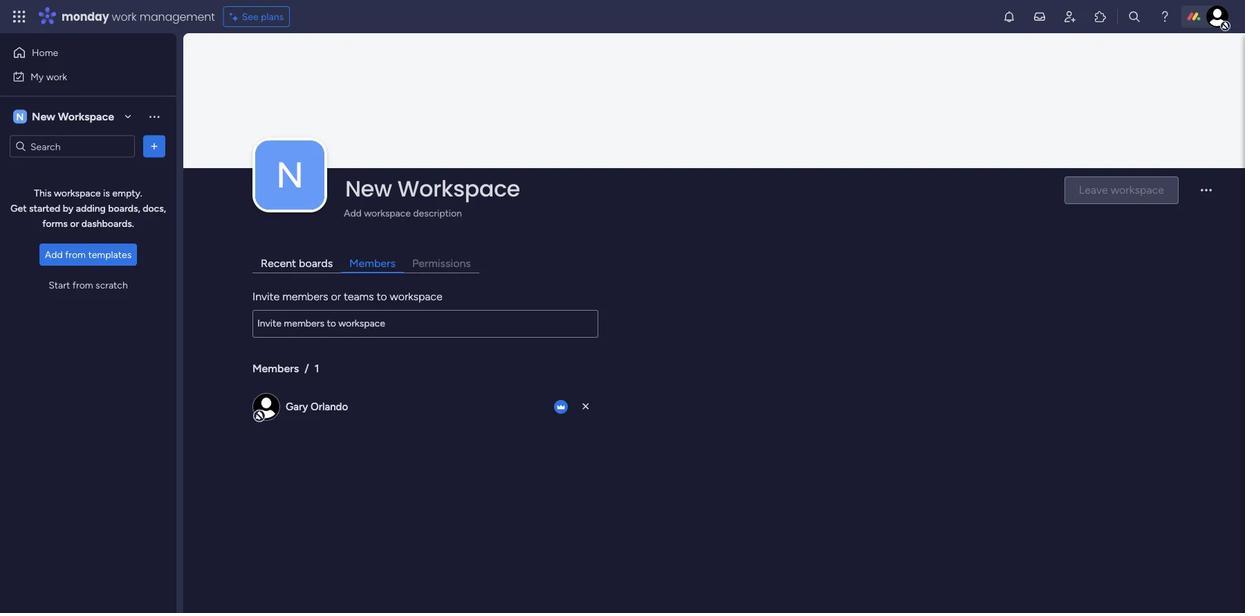 Task type: locate. For each thing, give the bounding box(es) containing it.
options image
[[147, 139, 161, 153]]

workspace up by
[[54, 187, 101, 199]]

0 vertical spatial new workspace
[[32, 110, 114, 123]]

members left '/' at the bottom left of the page
[[253, 362, 299, 375]]

start
[[49, 279, 70, 291]]

0 vertical spatial n
[[16, 111, 24, 123]]

1 horizontal spatial members
[[350, 256, 396, 270]]

1
[[315, 362, 319, 375]]

add for add workspace description
[[344, 207, 362, 219]]

members / 1
[[253, 362, 319, 375]]

1 vertical spatial work
[[46, 71, 67, 82]]

this
[[34, 187, 52, 199]]

my work button
[[8, 65, 149, 88]]

1 vertical spatial workspace image
[[255, 140, 325, 210]]

from up start from scratch
[[65, 249, 86, 261]]

n inside dropdown button
[[276, 153, 304, 197]]

forms
[[42, 218, 68, 229]]

workspace image
[[13, 109, 27, 124], [255, 140, 325, 210]]

0 vertical spatial new
[[32, 110, 55, 123]]

0 vertical spatial workspace image
[[13, 109, 27, 124]]

0 vertical spatial or
[[70, 218, 79, 229]]

add from templates
[[45, 249, 132, 261]]

workspace up invite members to workspace text box
[[390, 290, 443, 303]]

workspace left description
[[364, 207, 411, 219]]

1 horizontal spatial new workspace
[[345, 173, 520, 204]]

search everything image
[[1128, 10, 1142, 24]]

New Workspace field
[[342, 173, 1053, 204]]

0 horizontal spatial new
[[32, 110, 55, 123]]

members for members / 1
[[253, 362, 299, 375]]

v2 ellipsis image
[[1202, 189, 1213, 201]]

workspace
[[54, 187, 101, 199], [364, 207, 411, 219], [390, 290, 443, 303]]

dashboards.
[[81, 218, 134, 229]]

0 vertical spatial members
[[350, 256, 396, 270]]

members
[[283, 290, 328, 303]]

new inside workspace selection element
[[32, 110, 55, 123]]

0 horizontal spatial work
[[46, 71, 67, 82]]

workspace up search in workspace field
[[58, 110, 114, 123]]

1 vertical spatial new
[[345, 173, 392, 204]]

to
[[377, 290, 387, 303]]

see
[[242, 11, 259, 22]]

0 horizontal spatial add
[[45, 249, 63, 261]]

invite members or teams to workspace
[[253, 290, 443, 303]]

notifications image
[[1003, 10, 1017, 24]]

work
[[112, 9, 137, 24], [46, 71, 67, 82]]

0 vertical spatial work
[[112, 9, 137, 24]]

work for monday
[[112, 9, 137, 24]]

members up to
[[350, 256, 396, 270]]

new down my work
[[32, 110, 55, 123]]

members
[[350, 256, 396, 270], [253, 362, 299, 375]]

1 horizontal spatial or
[[331, 290, 341, 303]]

help image
[[1159, 10, 1172, 24]]

1 horizontal spatial workspace
[[398, 173, 520, 204]]

1 horizontal spatial work
[[112, 9, 137, 24]]

new up add workspace description
[[345, 173, 392, 204]]

add
[[344, 207, 362, 219], [45, 249, 63, 261]]

1 vertical spatial from
[[72, 279, 93, 291]]

empty.
[[112, 187, 142, 199]]

or
[[70, 218, 79, 229], [331, 290, 341, 303]]

0 vertical spatial workspace
[[58, 110, 114, 123]]

workspace up description
[[398, 173, 520, 204]]

1 vertical spatial add
[[45, 249, 63, 261]]

n for the bottommost workspace image
[[276, 153, 304, 197]]

0 horizontal spatial new workspace
[[32, 110, 114, 123]]

0 horizontal spatial members
[[253, 362, 299, 375]]

1 horizontal spatial add
[[344, 207, 362, 219]]

0 horizontal spatial workspace
[[58, 110, 114, 123]]

start from scratch
[[49, 279, 128, 291]]

work right monday at the top of page
[[112, 9, 137, 24]]

from
[[65, 249, 86, 261], [72, 279, 93, 291]]

from right start
[[72, 279, 93, 291]]

gary orlando image
[[1207, 6, 1229, 28]]

None text field
[[253, 310, 599, 338]]

or down by
[[70, 218, 79, 229]]

work inside button
[[46, 71, 67, 82]]

monday
[[62, 9, 109, 24]]

new workspace up description
[[345, 173, 520, 204]]

management
[[140, 9, 215, 24]]

1 horizontal spatial workspace image
[[255, 140, 325, 210]]

recent
[[261, 256, 296, 270]]

new workspace inside workspace selection element
[[32, 110, 114, 123]]

new workspace up search in workspace field
[[32, 110, 114, 123]]

select product image
[[12, 10, 26, 24]]

0 horizontal spatial n
[[16, 111, 24, 123]]

permissions
[[412, 256, 471, 270]]

workspace for this
[[54, 187, 101, 199]]

add workspace description
[[344, 207, 462, 219]]

add inside button
[[45, 249, 63, 261]]

0 vertical spatial workspace
[[54, 187, 101, 199]]

new workspace
[[32, 110, 114, 123], [345, 173, 520, 204]]

work right my
[[46, 71, 67, 82]]

0 horizontal spatial or
[[70, 218, 79, 229]]

1 vertical spatial workspace
[[398, 173, 520, 204]]

workspace for add
[[364, 207, 411, 219]]

1 vertical spatial members
[[253, 362, 299, 375]]

0 vertical spatial from
[[65, 249, 86, 261]]

new
[[32, 110, 55, 123], [345, 173, 392, 204]]

workspace options image
[[147, 110, 161, 123]]

1 vertical spatial new workspace
[[345, 173, 520, 204]]

2 vertical spatial workspace
[[390, 290, 443, 303]]

1 vertical spatial workspace
[[364, 207, 411, 219]]

templates
[[88, 249, 132, 261]]

n
[[16, 111, 24, 123], [276, 153, 304, 197]]

0 horizontal spatial workspace image
[[13, 109, 27, 124]]

workspace
[[58, 110, 114, 123], [398, 173, 520, 204]]

plans
[[261, 11, 284, 22]]

or left teams
[[331, 290, 341, 303]]

apps image
[[1094, 10, 1108, 24]]

1 vertical spatial or
[[331, 290, 341, 303]]

gary orlando link
[[286, 401, 348, 413]]

workspace inside this workspace is empty. get started by adding boards, docs, forms or dashboards.
[[54, 187, 101, 199]]

1 vertical spatial n
[[276, 153, 304, 197]]

0 vertical spatial add
[[344, 207, 362, 219]]

1 horizontal spatial n
[[276, 153, 304, 197]]



Task type: vqa. For each thing, say whether or not it's contained in the screenshot.
Members associated with Members
yes



Task type: describe. For each thing, give the bounding box(es) containing it.
or inside this workspace is empty. get started by adding boards, docs, forms or dashboards.
[[70, 218, 79, 229]]

from for add
[[65, 249, 86, 261]]

home button
[[8, 42, 149, 64]]

adding
[[76, 202, 106, 214]]

boards
[[299, 256, 333, 270]]

my
[[30, 71, 44, 82]]

description
[[413, 207, 462, 219]]

add from templates button
[[39, 244, 137, 266]]

invite members image
[[1064, 10, 1078, 24]]

monday work management
[[62, 9, 215, 24]]

this workspace is empty. get started by adding boards, docs, forms or dashboards.
[[10, 187, 166, 229]]

get
[[10, 202, 27, 214]]

n for workspace image to the top
[[16, 111, 24, 123]]

boards,
[[108, 202, 140, 214]]

gary
[[286, 401, 308, 413]]

by
[[63, 202, 74, 214]]

gary orlando
[[286, 401, 348, 413]]

members for members
[[350, 256, 396, 270]]

Search in workspace field
[[29, 138, 116, 154]]

new crown image
[[554, 400, 568, 414]]

home
[[32, 47, 58, 58]]

see plans
[[242, 11, 284, 22]]

n button
[[255, 140, 325, 210]]

/
[[305, 362, 309, 375]]

started
[[29, 202, 60, 214]]

see plans button
[[223, 6, 290, 27]]

1 horizontal spatial new
[[345, 173, 392, 204]]

add for add from templates
[[45, 249, 63, 261]]

docs,
[[143, 202, 166, 214]]

scratch
[[96, 279, 128, 291]]

invite
[[253, 290, 280, 303]]

is
[[103, 187, 110, 199]]

from for start
[[72, 279, 93, 291]]

start from scratch button
[[43, 274, 133, 296]]

orlando
[[311, 401, 348, 413]]

recent boards
[[261, 256, 333, 270]]

inbox image
[[1033, 10, 1047, 24]]

work for my
[[46, 71, 67, 82]]

my work
[[30, 71, 67, 82]]

Invite members to workspace text field
[[253, 310, 599, 338]]

teams
[[344, 290, 374, 303]]

workspace selection element
[[13, 108, 116, 125]]



